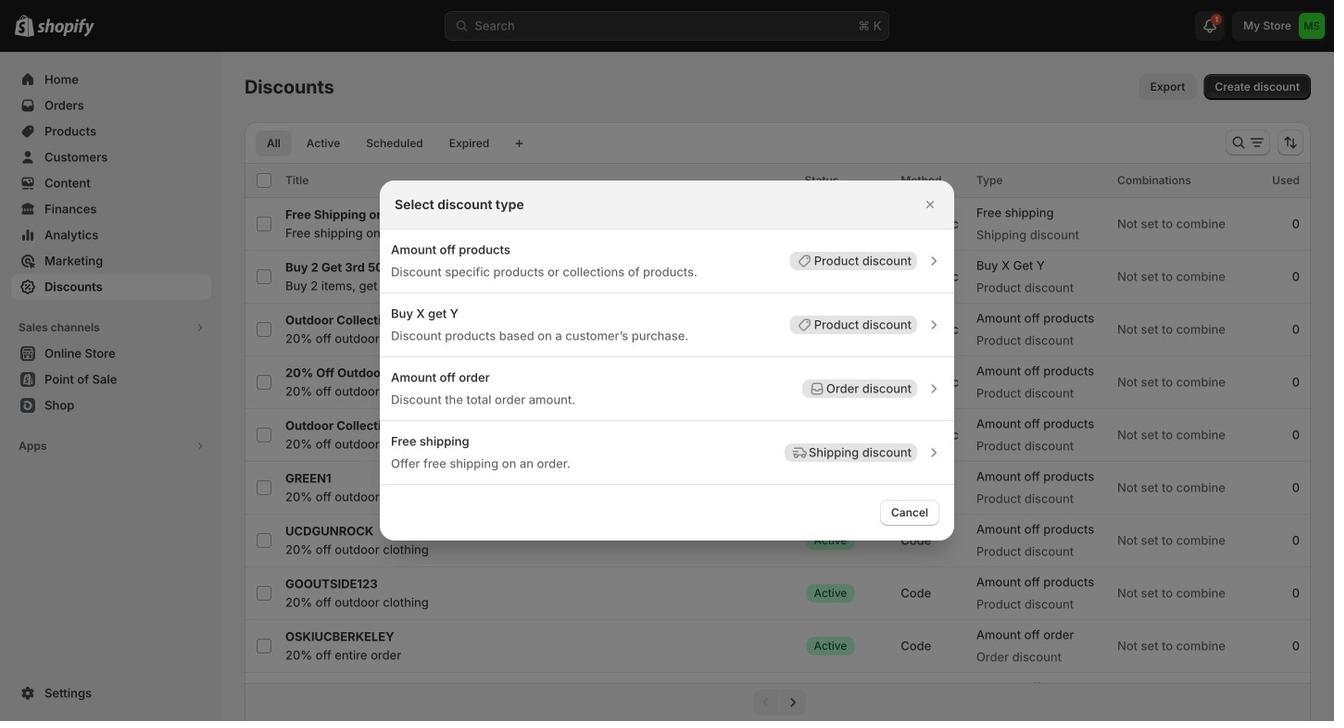 Task type: vqa. For each thing, say whether or not it's contained in the screenshot.
pagination element
yes



Task type: locate. For each thing, give the bounding box(es) containing it.
shopify image
[[37, 18, 95, 37]]

pagination element
[[245, 684, 1311, 722]]

dialog
[[0, 181, 1334, 541]]

tab list
[[252, 130, 504, 157]]



